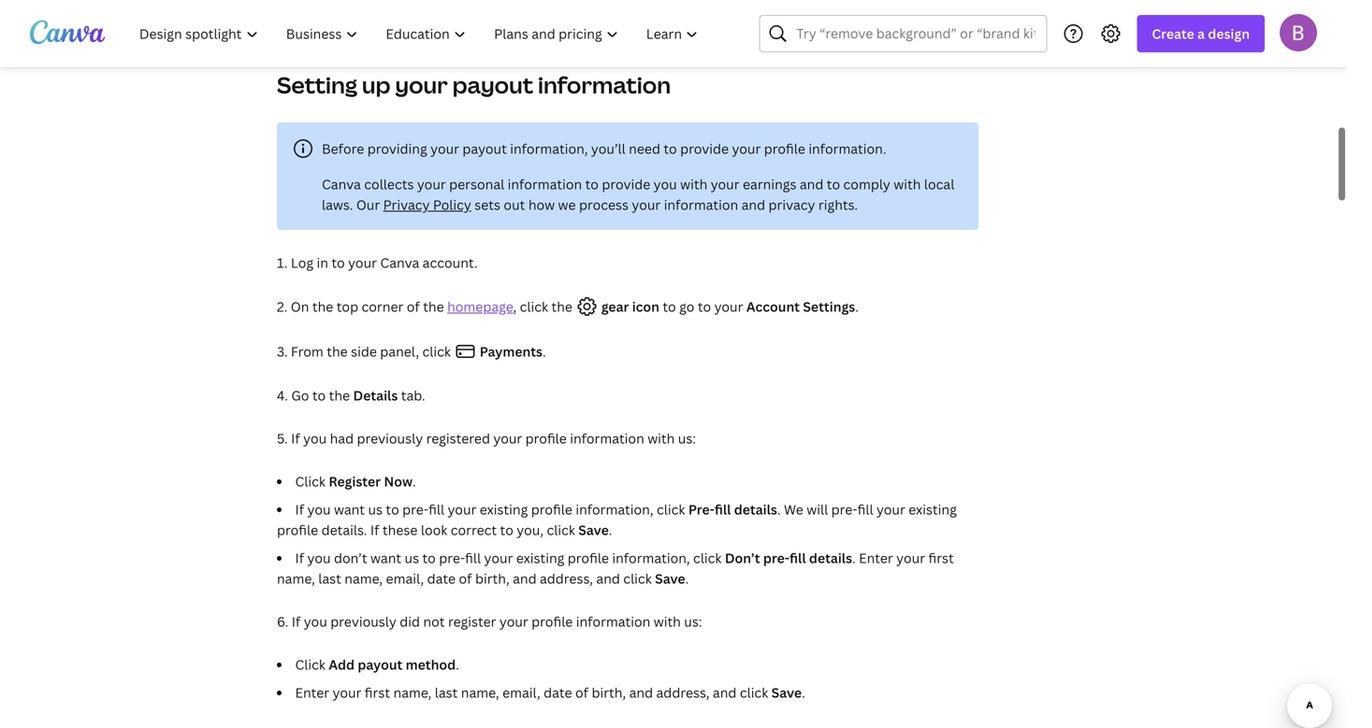 Task type: locate. For each thing, give the bounding box(es) containing it.
1 horizontal spatial birth,
[[592, 684, 626, 702]]

want
[[334, 501, 365, 519], [370, 550, 401, 567]]

0 horizontal spatial email,
[[386, 570, 424, 588]]

to right in
[[332, 254, 345, 272]]

fill
[[429, 501, 444, 519], [715, 501, 731, 519], [858, 501, 873, 519], [465, 550, 481, 567], [790, 550, 806, 567]]

birth, inside . enter your first name, last name, email, date of birth, and address, and click
[[475, 570, 510, 588]]

on
[[291, 298, 309, 316]]

1 vertical spatial payout
[[463, 140, 507, 158]]

click inside . enter your first name, last name, email, date of birth, and address, and click
[[623, 570, 652, 588]]

if inside . we will pre-fill your existing profile details. if these look correct to you, click
[[370, 522, 379, 539]]

your
[[395, 70, 448, 100], [430, 140, 459, 158], [732, 140, 761, 158], [417, 175, 446, 193], [711, 175, 740, 193], [632, 196, 661, 214], [348, 254, 377, 272], [714, 298, 743, 316], [493, 430, 522, 448], [448, 501, 477, 519], [877, 501, 905, 519], [484, 550, 513, 567], [896, 550, 925, 567], [499, 613, 528, 631], [333, 684, 361, 702]]

2. on the top corner of the homepage , click the
[[277, 298, 576, 316]]

settings
[[803, 298, 855, 316]]

0 horizontal spatial address,
[[540, 570, 593, 588]]

1 horizontal spatial first
[[928, 550, 954, 567]]

0 vertical spatial payout
[[452, 70, 533, 100]]

of
[[407, 298, 420, 316], [459, 570, 472, 588], [575, 684, 588, 702]]

1 horizontal spatial save .
[[655, 570, 689, 588]]

0 vertical spatial us
[[368, 501, 383, 519]]

earnings
[[743, 175, 797, 193]]

1 vertical spatial previously
[[330, 613, 397, 631]]

last
[[318, 570, 341, 588], [435, 684, 458, 702]]

to inside . we will pre-fill your existing profile details. if these look correct to you, click
[[500, 522, 514, 539]]

email, down 6. if you previously did not register your profile information with us:
[[502, 684, 541, 702]]

payments
[[480, 343, 543, 361]]

information, down . we will pre-fill your existing profile details. if these look correct to you, click
[[612, 550, 690, 567]]

profile up if you want us to pre-fill your existing profile information, click pre-fill details
[[525, 430, 567, 448]]

details
[[734, 501, 777, 519], [809, 550, 852, 567]]

us up these
[[368, 501, 383, 519]]

save . down pre-
[[655, 570, 689, 588]]

0 vertical spatial email,
[[386, 570, 424, 588]]

we
[[558, 196, 576, 214]]

payout up personal
[[463, 140, 507, 158]]

Try "remove background" or "brand kit" search field
[[797, 16, 1035, 51]]

information inside canva collects your personal information to provide you with your earnings and to comply with local laws. our
[[508, 175, 582, 193]]

click
[[295, 473, 326, 491], [295, 656, 326, 674]]

account.
[[423, 254, 478, 272]]

information left the privacy
[[664, 196, 738, 214]]

0 horizontal spatial provide
[[602, 175, 650, 193]]

save . up if you don't want us to pre-fill your existing profile information, click don't pre-fill details
[[578, 522, 612, 539]]

fill right will
[[858, 501, 873, 519]]

don't
[[334, 550, 367, 567]]

comply
[[843, 175, 891, 193]]

1 horizontal spatial email,
[[502, 684, 541, 702]]

provide up privacy policy sets out how we process your information and privacy rights.
[[602, 175, 650, 193]]

click inside . we will pre-fill your existing profile details. if these look correct to you, click
[[547, 522, 575, 539]]

the left homepage
[[423, 298, 444, 316]]

0 horizontal spatial date
[[427, 570, 456, 588]]

canva
[[322, 175, 361, 193], [380, 254, 419, 272]]

existing inside . we will pre-fill your existing profile details. if these look correct to you, click
[[909, 501, 957, 519]]

in
[[317, 254, 328, 272]]

email,
[[386, 570, 424, 588], [502, 684, 541, 702]]

details left we
[[734, 501, 777, 519]]

2 click from the top
[[295, 656, 326, 674]]

payout for information,
[[463, 140, 507, 158]]

2 vertical spatial save
[[772, 684, 802, 702]]

providing
[[367, 140, 427, 158]]

to
[[664, 140, 677, 158], [585, 175, 599, 193], [827, 175, 840, 193], [332, 254, 345, 272], [663, 298, 676, 316], [698, 298, 711, 316], [312, 387, 326, 405], [386, 501, 399, 519], [500, 522, 514, 539], [422, 550, 436, 567]]

information up . we will pre-fill your existing profile details. if these look correct to you, click
[[570, 430, 644, 448]]

pre-
[[402, 501, 429, 519], [831, 501, 858, 519], [439, 550, 465, 567], [763, 550, 790, 567]]

if
[[291, 430, 300, 448], [295, 501, 304, 519], [370, 522, 379, 539], [295, 550, 304, 567], [292, 613, 301, 631]]

pre- down the look
[[439, 550, 465, 567]]

profile
[[764, 140, 805, 158], [525, 430, 567, 448], [531, 501, 572, 519], [277, 522, 318, 539], [568, 550, 609, 567], [532, 613, 573, 631]]

0 vertical spatial provide
[[680, 140, 729, 158]]

pre- right will
[[831, 501, 858, 519]]

0 horizontal spatial save
[[578, 522, 609, 539]]

1 vertical spatial click
[[295, 656, 326, 674]]

1 vertical spatial of
[[459, 570, 472, 588]]

with down . enter your first name, last name, email, date of birth, and address, and click
[[654, 613, 681, 631]]

3. from the side panel, click
[[277, 343, 454, 361]]

of inside . enter your first name, last name, email, date of birth, and address, and click
[[459, 570, 472, 588]]

laws.
[[322, 196, 353, 214]]

and
[[800, 175, 824, 193], [742, 196, 765, 214], [513, 570, 537, 588], [596, 570, 620, 588], [629, 684, 653, 702], [713, 684, 737, 702]]

2 vertical spatial information,
[[612, 550, 690, 567]]

0 vertical spatial canva
[[322, 175, 361, 193]]

1 horizontal spatial us
[[405, 550, 419, 567]]

profile up earnings
[[764, 140, 805, 158]]

birth,
[[475, 570, 510, 588], [592, 684, 626, 702]]

1 horizontal spatial address,
[[656, 684, 710, 702]]

now
[[384, 473, 413, 491]]

details
[[353, 387, 398, 405]]

0 vertical spatial date
[[427, 570, 456, 588]]

you inside canva collects your personal information to provide you with your earnings and to comply with local laws. our
[[654, 175, 677, 193]]

details down will
[[809, 550, 852, 567]]

1 vertical spatial us
[[405, 550, 419, 567]]

1 vertical spatial canva
[[380, 254, 419, 272]]

1 vertical spatial email,
[[502, 684, 541, 702]]

name, down register
[[461, 684, 499, 702]]

pre-
[[688, 501, 715, 519]]

1 horizontal spatial enter
[[859, 550, 893, 567]]

0 vertical spatial birth,
[[475, 570, 510, 588]]

to up rights.
[[827, 175, 840, 193]]

click left 'register'
[[295, 473, 326, 491]]

click for click register now .
[[295, 473, 326, 491]]

privacy policy sets out how we process your information and privacy rights.
[[383, 196, 858, 214]]

design
[[1208, 25, 1250, 43]]

last down don't
[[318, 570, 341, 588]]

you up details.
[[307, 501, 331, 519]]

previously up now
[[357, 430, 423, 448]]

1 vertical spatial birth,
[[592, 684, 626, 702]]

canva up the corner
[[380, 254, 419, 272]]

1 horizontal spatial provide
[[680, 140, 729, 158]]

to left 'you,'
[[500, 522, 514, 539]]

1 vertical spatial provide
[[602, 175, 650, 193]]

to down the look
[[422, 550, 436, 567]]

provide
[[680, 140, 729, 158], [602, 175, 650, 193]]

last down method
[[435, 684, 458, 702]]

information, up how
[[510, 140, 588, 158]]

1 horizontal spatial last
[[435, 684, 458, 702]]

0 vertical spatial click
[[295, 473, 326, 491]]

information up how
[[508, 175, 582, 193]]

before
[[322, 140, 364, 158]]

us down these
[[405, 550, 419, 567]]

0 horizontal spatial birth,
[[475, 570, 510, 588]]

1 horizontal spatial want
[[370, 550, 401, 567]]

to right need
[[664, 140, 677, 158]]

,
[[513, 298, 517, 316]]

1 click from the top
[[295, 473, 326, 491]]

you
[[654, 175, 677, 193], [303, 430, 327, 448], [307, 501, 331, 519], [307, 550, 331, 567], [304, 613, 327, 631]]

payout down top level navigation element
[[452, 70, 533, 100]]

you down need
[[654, 175, 677, 193]]

information, up . enter your first name, last name, email, date of birth, and address, and click
[[576, 501, 654, 519]]

top
[[337, 298, 358, 316]]

existing
[[480, 501, 528, 519], [909, 501, 957, 519], [516, 550, 564, 567]]

create a design
[[1152, 25, 1250, 43]]

0 horizontal spatial first
[[365, 684, 390, 702]]

2 vertical spatial payout
[[358, 656, 403, 674]]

0 horizontal spatial last
[[318, 570, 341, 588]]

enter your first name, last name, email, date of birth, and address, and click save .
[[295, 684, 805, 702]]

click left "add"
[[295, 656, 326, 674]]

1 horizontal spatial save
[[655, 570, 685, 588]]

profile up 'you,'
[[531, 501, 572, 519]]

0 horizontal spatial canva
[[322, 175, 361, 193]]

0 vertical spatial first
[[928, 550, 954, 567]]

bob builder image
[[1280, 14, 1317, 51]]

payout
[[452, 70, 533, 100], [463, 140, 507, 158], [358, 656, 403, 674]]

profile down . we will pre-fill your existing profile details. if these look correct to you, click
[[568, 550, 609, 567]]

canva up laws.
[[322, 175, 361, 193]]

0 vertical spatial details
[[734, 501, 777, 519]]

payout right "add"
[[358, 656, 403, 674]]

address, inside . enter your first name, last name, email, date of birth, and address, and click
[[540, 570, 593, 588]]

0 horizontal spatial save .
[[578, 522, 612, 539]]

previously up click add payout method .
[[330, 613, 397, 631]]

0 vertical spatial of
[[407, 298, 420, 316]]

name, up 6.
[[277, 570, 315, 588]]

save for you,
[[578, 522, 609, 539]]

profile inside . we will pre-fill your existing profile details. if these look correct to you, click
[[277, 522, 318, 539]]

us:
[[678, 430, 696, 448], [684, 613, 702, 631]]

click
[[520, 298, 548, 316], [422, 343, 451, 361], [657, 501, 685, 519], [547, 522, 575, 539], [693, 550, 722, 567], [623, 570, 652, 588], [740, 684, 768, 702]]

if down click register now .
[[295, 501, 304, 519]]

information,
[[510, 140, 588, 158], [576, 501, 654, 519], [612, 550, 690, 567]]

date
[[427, 570, 456, 588], [544, 684, 572, 702]]

1 vertical spatial information,
[[576, 501, 654, 519]]

0 vertical spatial save
[[578, 522, 609, 539]]

want up details.
[[334, 501, 365, 519]]

name, down method
[[393, 684, 432, 702]]

4.
[[277, 387, 288, 405]]

0 vertical spatial enter
[[859, 550, 893, 567]]

information
[[538, 70, 671, 100], [508, 175, 582, 193], [664, 196, 738, 214], [570, 430, 644, 448], [576, 613, 650, 631]]

0 vertical spatial last
[[318, 570, 341, 588]]

panel,
[[380, 343, 419, 361]]

rights.
[[819, 196, 858, 214]]

0 horizontal spatial details
[[734, 501, 777, 519]]

corner
[[362, 298, 404, 316]]

with
[[680, 175, 708, 193], [894, 175, 921, 193], [648, 430, 675, 448], [654, 613, 681, 631]]

0 vertical spatial address,
[[540, 570, 593, 588]]

2.
[[277, 298, 288, 316]]

want down these
[[370, 550, 401, 567]]

profile left details.
[[277, 522, 318, 539]]

enter
[[859, 550, 893, 567], [295, 684, 329, 702]]

0 vertical spatial save .
[[578, 522, 612, 539]]

1 horizontal spatial of
[[459, 570, 472, 588]]

6.
[[277, 613, 288, 631]]

personal
[[449, 175, 504, 193]]

if left these
[[370, 522, 379, 539]]

2 vertical spatial of
[[575, 684, 588, 702]]

registered
[[426, 430, 490, 448]]

setting up your payout information
[[277, 70, 671, 100]]

address,
[[540, 570, 593, 588], [656, 684, 710, 702]]

0 horizontal spatial want
[[334, 501, 365, 519]]

1 vertical spatial save .
[[655, 570, 689, 588]]

gear
[[601, 298, 629, 316]]

0 horizontal spatial of
[[407, 298, 420, 316]]

1 vertical spatial enter
[[295, 684, 329, 702]]

1 vertical spatial save
[[655, 570, 685, 588]]

fill down correct
[[465, 550, 481, 567]]

provide right need
[[680, 140, 729, 158]]

if right '5.'
[[291, 430, 300, 448]]

. we will pre-fill your existing profile details. if these look correct to you, click
[[277, 501, 957, 539]]

1 vertical spatial date
[[544, 684, 572, 702]]

email, up did
[[386, 570, 424, 588]]

2 horizontal spatial save
[[772, 684, 802, 702]]

1 vertical spatial details
[[809, 550, 852, 567]]

pre- right don't at the right bottom
[[763, 550, 790, 567]]

click add payout method .
[[295, 656, 459, 674]]

0 vertical spatial previously
[[357, 430, 423, 448]]



Task type: vqa. For each thing, say whether or not it's contained in the screenshot.
Enter your company address TEXT BOX
no



Task type: describe. For each thing, give the bounding box(es) containing it.
your inside . we will pre-fill your existing profile details. if these look correct to you, click
[[877, 501, 905, 519]]

privacy
[[769, 196, 815, 214]]

first inside . enter your first name, last name, email, date of birth, and address, and click
[[928, 550, 954, 567]]

save for click
[[655, 570, 685, 588]]

1 vertical spatial want
[[370, 550, 401, 567]]

1 vertical spatial address,
[[656, 684, 710, 702]]

. enter your first name, last name, email, date of birth, and address, and click
[[277, 550, 954, 588]]

your inside . enter your first name, last name, email, date of birth, and address, and click
[[896, 550, 925, 567]]

. inside . we will pre-fill your existing profile details. if these look correct to you, click
[[777, 501, 781, 519]]

1 vertical spatial first
[[365, 684, 390, 702]]

up
[[362, 70, 391, 100]]

1 horizontal spatial date
[[544, 684, 572, 702]]

you left don't
[[307, 550, 331, 567]]

top level navigation element
[[127, 15, 714, 52]]

date inside . enter your first name, last name, email, date of birth, and address, and click
[[427, 570, 456, 588]]

email, inside . enter your first name, last name, email, date of birth, and address, and click
[[386, 570, 424, 588]]

click for click add payout method .
[[295, 656, 326, 674]]

side
[[351, 343, 377, 361]]

correct
[[451, 522, 497, 539]]

the left "details"
[[329, 387, 350, 405]]

you right 6.
[[304, 613, 327, 631]]

fill up the look
[[429, 501, 444, 519]]

fill down we
[[790, 550, 806, 567]]

4. go to the details tab.
[[277, 387, 425, 405]]

need
[[629, 140, 660, 158]]

5.
[[277, 430, 288, 448]]

0 vertical spatial information,
[[510, 140, 588, 158]]

canva collects your personal information to provide you with your earnings and to comply with local laws. our
[[322, 175, 955, 214]]

if left don't
[[295, 550, 304, 567]]

did
[[400, 613, 420, 631]]

last inside . enter your first name, last name, email, date of birth, and address, and click
[[318, 570, 341, 588]]

0 horizontal spatial enter
[[295, 684, 329, 702]]

information.
[[809, 140, 886, 158]]

. inside . enter your first name, last name, email, date of birth, and address, and click
[[852, 550, 856, 567]]

pre- inside . we will pre-fill your existing profile details. if these look correct to you, click
[[831, 501, 858, 519]]

the right on
[[312, 298, 333, 316]]

we
[[784, 501, 803, 519]]

details.
[[321, 522, 367, 539]]

homepage link
[[447, 298, 513, 316]]

gear icon
[[598, 298, 660, 316]]

1. log in to your canva account.
[[277, 254, 478, 272]]

you left had
[[303, 430, 327, 448]]

go
[[291, 387, 309, 405]]

name, down don't
[[345, 570, 383, 588]]

you'll
[[591, 140, 626, 158]]

these
[[383, 522, 418, 539]]

icon
[[632, 298, 660, 316]]

payout for information
[[452, 70, 533, 100]]

with left earnings
[[680, 175, 708, 193]]

a
[[1198, 25, 1205, 43]]

provide inside canva collects your personal information to provide you with your earnings and to comply with local laws. our
[[602, 175, 650, 193]]

1.
[[277, 254, 288, 272]]

sets
[[475, 196, 501, 214]]

our
[[356, 196, 380, 214]]

enter inside . enter your first name, last name, email, date of birth, and address, and click
[[859, 550, 893, 567]]

tab.
[[401, 387, 425, 405]]

payments .
[[480, 343, 546, 361]]

0 vertical spatial want
[[334, 501, 365, 519]]

homepage
[[447, 298, 513, 316]]

to up process at the left top
[[585, 175, 599, 193]]

before providing your payout information, you'll need to provide your profile information.
[[322, 140, 886, 158]]

go
[[679, 298, 695, 316]]

1 vertical spatial last
[[435, 684, 458, 702]]

save . for click
[[655, 570, 689, 588]]

from
[[291, 343, 323, 361]]

create a design button
[[1137, 15, 1265, 52]]

1 vertical spatial us:
[[684, 613, 702, 631]]

information down . enter your first name, last name, email, date of birth, and address, and click
[[576, 613, 650, 631]]

with up . we will pre-fill your existing profile details. if these look correct to you, click
[[648, 430, 675, 448]]

to up these
[[386, 501, 399, 519]]

profile down if you don't want us to pre-fill your existing profile information, click don't pre-fill details
[[532, 613, 573, 631]]

fill inside . we will pre-fill your existing profile details. if these look correct to you, click
[[858, 501, 873, 519]]

process
[[579, 196, 629, 214]]

1 horizontal spatial details
[[809, 550, 852, 567]]

collects
[[364, 175, 414, 193]]

had
[[330, 430, 354, 448]]

fill up don't at the right bottom
[[715, 501, 731, 519]]

0 vertical spatial us:
[[678, 430, 696, 448]]

policy
[[433, 196, 471, 214]]

add
[[329, 656, 355, 674]]

to right go
[[312, 387, 326, 405]]

method
[[406, 656, 456, 674]]

2 horizontal spatial of
[[575, 684, 588, 702]]

privacy policy link
[[383, 196, 471, 214]]

log
[[291, 254, 314, 272]]

account
[[746, 298, 800, 316]]

1 horizontal spatial canva
[[380, 254, 419, 272]]

register
[[448, 613, 496, 631]]

information up before providing your payout information, you'll need to provide your profile information.
[[538, 70, 671, 100]]

create
[[1152, 25, 1194, 43]]

with left local
[[894, 175, 921, 193]]

to left the 'go'
[[663, 298, 676, 316]]

register
[[329, 473, 381, 491]]

privacy
[[383, 196, 430, 214]]

the right the ,
[[551, 298, 573, 316]]

if right 6.
[[292, 613, 301, 631]]

the left side
[[327, 343, 348, 361]]

local
[[924, 175, 955, 193]]

to go to your account settings .
[[660, 298, 859, 316]]

if you don't want us to pre-fill your existing profile information, click don't pre-fill details
[[295, 550, 852, 567]]

and inside canva collects your personal information to provide you with your earnings and to comply with local laws. our
[[800, 175, 824, 193]]

look
[[421, 522, 447, 539]]

setting
[[277, 70, 357, 100]]

0 horizontal spatial us
[[368, 501, 383, 519]]

not
[[423, 613, 445, 631]]

click register now .
[[295, 473, 416, 491]]

out
[[504, 196, 525, 214]]

will
[[807, 501, 828, 519]]

to right the 'go'
[[698, 298, 711, 316]]

you,
[[517, 522, 544, 539]]

how
[[528, 196, 555, 214]]

6. if you previously did not register your profile information with us:
[[277, 613, 702, 631]]

3.
[[277, 343, 288, 361]]

pre- up these
[[402, 501, 429, 519]]

5. if you had previously registered your profile information with us:
[[277, 430, 696, 448]]

don't
[[725, 550, 760, 567]]

if you want us to pre-fill your existing profile information, click pre-fill details
[[295, 501, 777, 519]]

canva inside canva collects your personal information to provide you with your earnings and to comply with local laws. our
[[322, 175, 361, 193]]

save . for you,
[[578, 522, 612, 539]]



